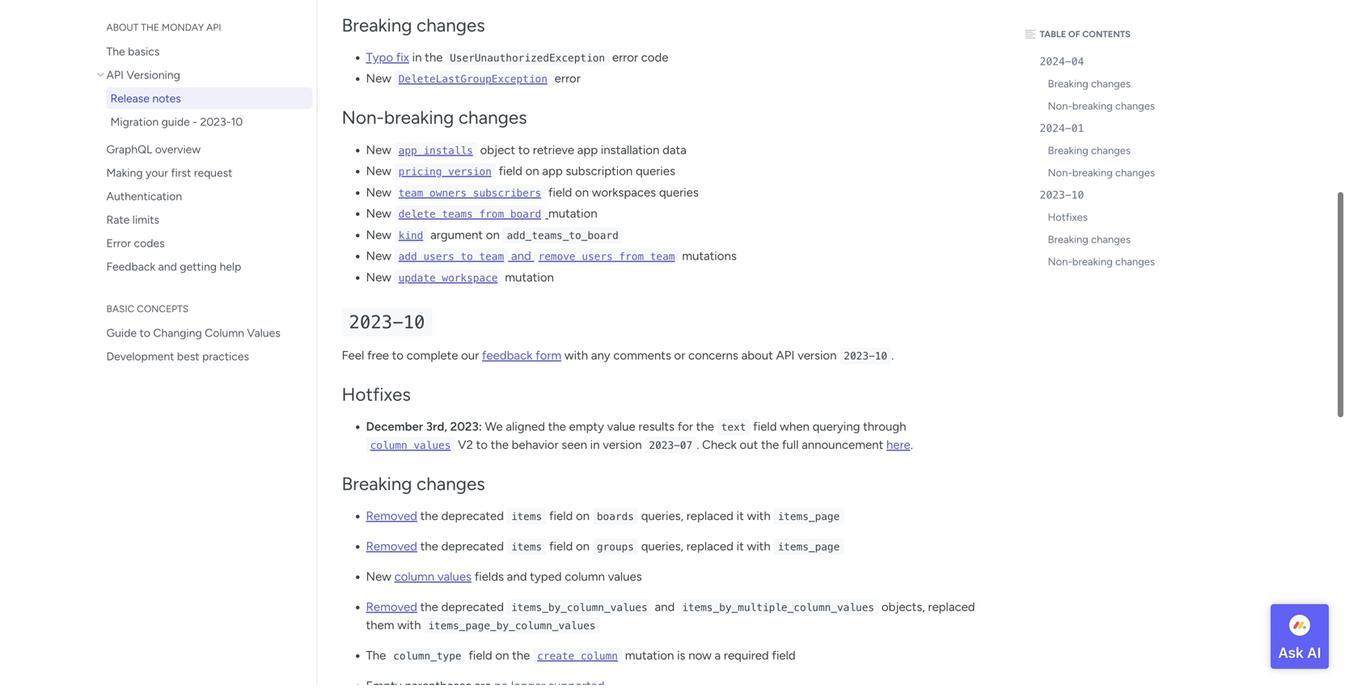 Task type: vqa. For each thing, say whether or not it's contained in the screenshot.


Task type: locate. For each thing, give the bounding box(es) containing it.
0 horizontal spatial app
[[542, 164, 563, 178]]

new inside "typo fix in the userunauthorizedexception error code new deletelastgroupexception error"
[[366, 71, 391, 86]]

1 horizontal spatial the
[[366, 649, 386, 663]]

1 vertical spatial replaced
[[687, 539, 734, 554]]

2023- down results
[[649, 439, 680, 451]]

column_values
[[370, 439, 451, 451]]

0 horizontal spatial the
[[106, 44, 125, 58]]

0 vertical spatial queries,
[[641, 509, 684, 524]]

on
[[526, 164, 539, 178], [575, 185, 589, 200], [486, 228, 500, 242], [576, 509, 590, 524], [576, 539, 590, 554], [495, 649, 509, 663]]

removed link
[[366, 509, 417, 524], [366, 539, 417, 554], [366, 600, 417, 615]]

. up through
[[892, 348, 894, 363]]

replaced right objects,
[[928, 600, 975, 615]]

1 new from the top
[[366, 71, 391, 86]]

1 removed link from the top
[[366, 509, 417, 524]]

0 vertical spatial 2024-
[[1040, 55, 1072, 68]]

development best practices link
[[94, 345, 313, 367]]

to right object
[[518, 143, 530, 157]]

release notes link
[[106, 87, 313, 109]]

0 horizontal spatial in
[[412, 50, 422, 65]]

feedback form link
[[482, 348, 562, 363]]

ai
[[1308, 644, 1322, 661]]

1 vertical spatial deprecated
[[441, 539, 504, 554]]

removed for removed the deprecated items field on groups queries, replaced it with items_page
[[366, 539, 417, 554]]

2 vertical spatial non-breaking changes link
[[1029, 251, 1199, 273]]

values up removed the deprecated items_by_column_values and items_by_multiple_column_values
[[608, 570, 642, 584]]

1 horizontal spatial api
[[206, 21, 221, 33]]

0 vertical spatial the
[[106, 44, 125, 58]]

2023:
[[450, 420, 482, 434]]

monday
[[162, 21, 204, 33]]

1 vertical spatial non-breaking changes link
[[1029, 162, 1199, 184]]

guide
[[161, 115, 190, 129]]

version down value
[[603, 438, 642, 452]]

it up items_by_multiple_column_values
[[737, 539, 744, 554]]

0 vertical spatial replaced
[[687, 509, 734, 524]]

2 horizontal spatial .
[[911, 438, 913, 452]]

1 vertical spatial in
[[590, 438, 600, 452]]

1 vertical spatial api
[[106, 68, 124, 82]]

breaking changes link for 2024-01
[[1029, 140, 1199, 162]]

2 it from the top
[[737, 539, 744, 554]]

with right "them"
[[397, 618, 421, 633]]

1 vertical spatial the
[[366, 649, 386, 663]]

it for removed the deprecated items field on groups queries, replaced it with items_page
[[737, 539, 744, 554]]

2 2024- from the top
[[1040, 122, 1072, 134]]

removed link up "them"
[[366, 600, 417, 615]]

through
[[863, 420, 906, 434]]

4 new from the top
[[366, 185, 391, 200]]

items_page up items_by_multiple_column_values
[[778, 541, 840, 553]]

1 vertical spatial 2024-
[[1040, 122, 1072, 134]]

version right about
[[798, 348, 837, 363]]

0 horizontal spatial error
[[555, 71, 581, 86]]

non- down hotfixes link
[[1048, 255, 1073, 268]]

the basics
[[106, 44, 160, 58]]

2023- inside december 3rd, 2023: we aligned the empty value results for the text field when querying through column_values v2 to the behavior seen in version 2023-07 .  check out the full announcement here .
[[649, 439, 680, 451]]

and
[[511, 249, 531, 263], [158, 260, 177, 273], [507, 570, 527, 584], [655, 600, 675, 615]]

seen
[[562, 438, 587, 452]]

error down userunauthorizedexception
[[555, 71, 581, 86]]

breaking
[[1073, 100, 1113, 112], [384, 107, 454, 128], [1073, 166, 1113, 179], [1073, 255, 1113, 268]]

non-breaking changes link up hotfixes link
[[1029, 162, 1199, 184]]

10 up through
[[875, 350, 888, 362]]

version
[[798, 348, 837, 363], [603, 438, 642, 452]]

add_teams_to_board
[[507, 229, 619, 241]]

removed for removed the deprecated items_by_column_values and items_by_multiple_column_values
[[366, 600, 417, 615]]

querying
[[813, 420, 860, 434]]

1 breaking changes link from the top
[[1029, 73, 1199, 95]]

column
[[205, 326, 244, 340]]

to right v2
[[476, 438, 488, 452]]

removed link down 'column_values'
[[366, 509, 417, 524]]

items for removed the deprecated items field on boards queries, replaced it with items_page
[[511, 511, 542, 523]]

2 queries, from the top
[[641, 539, 684, 554]]

non-breaking changes link up the 01
[[1029, 95, 1199, 117]]

0 vertical spatial mutation
[[549, 206, 598, 221]]

field up the typed
[[549, 539, 573, 554]]

our
[[461, 348, 479, 363]]

december 3rd, 2023: we aligned the empty value results for the text field when querying through column_values v2 to the behavior seen in version 2023-07 .  check out the full announcement here .
[[366, 420, 913, 452]]

1 horizontal spatial .
[[892, 348, 894, 363]]

removed down 'column_values'
[[366, 509, 417, 524]]

queries, right groups on the left bottom of the page
[[641, 539, 684, 554]]

2024- up the 2024-01
[[1040, 55, 1072, 68]]

removed
[[366, 509, 417, 524], [366, 539, 417, 554], [366, 600, 417, 615]]

breaking changes down the 01
[[1048, 144, 1131, 157]]

hotfixes down the '2023-10' link
[[1048, 211, 1088, 224]]

.
[[892, 348, 894, 363], [697, 438, 699, 452], [911, 438, 913, 452]]

3 removed link from the top
[[366, 600, 417, 615]]

form
[[536, 348, 562, 363]]

2 breaking changes link from the top
[[1029, 140, 1199, 162]]

non-breaking changes link down hotfixes link
[[1029, 251, 1199, 273]]

8 new from the top
[[366, 270, 391, 285]]

items_page for removed the deprecated items field on groups queries, replaced it with items_page
[[778, 541, 840, 553]]

version inside december 3rd, 2023: we aligned the empty value results for the text field when querying through column_values v2 to the behavior seen in version 2023-07 .  check out the full announcement here .
[[603, 438, 642, 452]]

0 vertical spatial version
[[798, 348, 837, 363]]

authentication
[[106, 189, 182, 203]]

10 down release notes "link"
[[231, 115, 243, 129]]

1 vertical spatial 2023-10
[[349, 312, 425, 333]]

2 vertical spatial removed link
[[366, 600, 417, 615]]

1 horizontal spatial column
[[565, 570, 605, 584]]

1 values from the left
[[438, 570, 472, 584]]

removed the deprecated items_by_column_values and items_by_multiple_column_values
[[366, 600, 875, 615]]

the for the basics
[[106, 44, 125, 58]]

deprecated for removed the deprecated items_by_column_values and items_by_multiple_column_values
[[441, 600, 504, 615]]

0 vertical spatial api
[[206, 21, 221, 33]]

0 vertical spatial 2023-10
[[1040, 189, 1084, 201]]

the inside the basics link
[[106, 44, 125, 58]]

graphql
[[106, 142, 152, 156]]

2 deprecated from the top
[[441, 539, 504, 554]]

to inside december 3rd, 2023: we aligned the empty value results for the text field when querying through column_values v2 to the behavior seen in version 2023-07 .  check out the full announcement here .
[[476, 438, 488, 452]]

10 inside feel free to complete our feedback form with any comments or concerns about api version 2023-10 .
[[875, 350, 888, 362]]

1 horizontal spatial values
[[608, 570, 642, 584]]

on down the items_page_by_column_values
[[495, 649, 509, 663]]

1 items_page from the top
[[778, 511, 840, 523]]

the
[[106, 44, 125, 58], [366, 649, 386, 663]]

removed for removed the deprecated items field on boards queries, replaced it with items_page
[[366, 509, 417, 524]]

aligned
[[506, 420, 545, 434]]

when
[[780, 420, 810, 434]]

10 up complete
[[403, 312, 425, 333]]

2024- inside 2024-01 link
[[1040, 122, 1072, 134]]

kind link
[[394, 227, 428, 243]]

1 vertical spatial app
[[542, 164, 563, 178]]

2 items from the top
[[511, 541, 542, 553]]

out
[[740, 438, 758, 452]]

2 horizontal spatial api
[[776, 348, 795, 363]]

0 vertical spatial items
[[511, 511, 542, 523]]

with
[[565, 348, 588, 363], [747, 509, 771, 524], [747, 539, 771, 554], [397, 618, 421, 633]]

api
[[206, 21, 221, 33], [106, 68, 124, 82], [776, 348, 795, 363]]

here
[[887, 438, 911, 452]]

1 non-breaking changes link from the top
[[1029, 95, 1199, 117]]

1 vertical spatial queries,
[[641, 539, 684, 554]]

0 horizontal spatial .
[[697, 438, 699, 452]]

1 vertical spatial it
[[737, 539, 744, 554]]

replaced inside 'objects, replaced them with'
[[928, 600, 975, 615]]

making your first request
[[106, 166, 233, 180]]

field up out
[[753, 420, 777, 434]]

0 horizontal spatial values
[[438, 570, 472, 584]]

hotfixes up december
[[342, 383, 411, 405]]

1 vertical spatial error
[[555, 71, 581, 86]]

1 horizontal spatial app
[[577, 143, 598, 157]]

update_workspace
[[399, 272, 498, 284]]

1 queries, from the top
[[641, 509, 684, 524]]

1 vertical spatial removed
[[366, 539, 417, 554]]

2024-01 link
[[1021, 117, 1199, 140]]

2 new from the top
[[366, 143, 391, 157]]

typo fix link
[[366, 50, 409, 65]]

basic
[[106, 303, 134, 315]]

1 items from the top
[[511, 511, 542, 523]]

0 vertical spatial removed link
[[366, 509, 417, 524]]

hotfixes
[[1048, 211, 1088, 224], [342, 383, 411, 405]]

removed link up column values link
[[366, 539, 417, 554]]

1 horizontal spatial 2023-10
[[1040, 189, 1084, 201]]

breaking
[[342, 14, 412, 36], [1048, 77, 1089, 90], [1048, 144, 1089, 157], [1048, 233, 1089, 246], [342, 473, 412, 495]]

10 up hotfixes link
[[1072, 189, 1084, 201]]

values left fields
[[438, 570, 472, 584]]

-
[[193, 115, 197, 129]]

non-breaking changes up app_installs link at the left of the page
[[342, 107, 527, 128]]

the down "them"
[[366, 649, 386, 663]]

queries, for removed the deprecated items field on boards queries, replaced it with items_page
[[641, 509, 684, 524]]

api up the basics link
[[206, 21, 221, 33]]

items_by_column_values
[[511, 602, 648, 614]]

3 removed from the top
[[366, 600, 417, 615]]

0 horizontal spatial column
[[394, 570, 435, 584]]

text
[[721, 421, 746, 433]]

10
[[231, 115, 243, 129], [1072, 189, 1084, 201], [403, 312, 425, 333], [875, 350, 888, 362]]

items for removed the deprecated items field on groups queries, replaced it with items_page
[[511, 541, 542, 553]]

deprecated for removed the deprecated items field on boards queries, replaced it with items_page
[[441, 509, 504, 524]]

on left boards in the left of the page
[[576, 509, 590, 524]]

1 horizontal spatial in
[[590, 438, 600, 452]]

migration
[[110, 115, 159, 129]]

new
[[366, 71, 391, 86], [366, 143, 391, 157], [366, 164, 391, 178], [366, 185, 391, 200], [366, 206, 391, 221], [366, 228, 391, 242], [366, 249, 391, 263], [366, 270, 391, 285], [366, 570, 391, 584]]

0 horizontal spatial api
[[106, 68, 124, 82]]

1 vertical spatial removed link
[[366, 539, 417, 554]]

items_page inside 'removed the deprecated items field on groups queries, replaced it with items_page'
[[778, 541, 840, 553]]

2023-
[[200, 115, 231, 129], [1040, 189, 1072, 201], [349, 312, 403, 333], [844, 350, 875, 362], [649, 439, 680, 451]]

in down empty
[[590, 438, 600, 452]]

items inside removed the deprecated items field on boards queries, replaced it with items_page
[[511, 511, 542, 523]]

2024-04
[[1040, 55, 1084, 68]]

removed up "them"
[[366, 600, 417, 615]]

feel
[[342, 348, 364, 363]]

data
[[663, 143, 687, 157]]

1 removed from the top
[[366, 509, 417, 524]]

rate limits link
[[94, 209, 313, 231]]

1 vertical spatial items
[[511, 541, 542, 553]]

0 vertical spatial hotfixes
[[1048, 211, 1088, 224]]

breaking changes link down the '2023-10' link
[[1029, 229, 1199, 251]]

field right required
[[772, 649, 796, 663]]

queries, right boards in the left of the page
[[641, 509, 684, 524]]

1 deprecated from the top
[[441, 509, 504, 524]]

items_page inside removed the deprecated items field on boards queries, replaced it with items_page
[[778, 511, 840, 523]]

mutation left 'is'
[[625, 649, 674, 663]]

2024-04 link
[[1021, 51, 1199, 73]]

about
[[742, 348, 773, 363]]

app down retrieve in the top left of the page
[[542, 164, 563, 178]]

removed the deprecated items field on boards queries, replaced it with items_page
[[366, 509, 840, 524]]

column
[[394, 570, 435, 584], [565, 570, 605, 584]]

to right free
[[392, 348, 404, 363]]

replaced up 'objects, replaced them with'
[[687, 539, 734, 554]]

hotfixes link
[[1029, 206, 1199, 229]]

feel free to complete our feedback form with any comments or concerns about api version 2023-10 .
[[342, 348, 894, 363]]

0 horizontal spatial version
[[603, 438, 642, 452]]

breaking changes link for 2024-04
[[1029, 73, 1199, 95]]

mutation up add_teams_to_board at the left top of the page
[[549, 206, 598, 221]]

now
[[689, 649, 712, 663]]

2 values from the left
[[608, 570, 642, 584]]

the down about on the top
[[106, 44, 125, 58]]

replaced down check
[[687, 509, 734, 524]]

column up items_by_column_values in the bottom of the page
[[565, 570, 605, 584]]

queries,
[[641, 509, 684, 524], [641, 539, 684, 554]]

non- down typo
[[342, 107, 384, 128]]

3 breaking changes link from the top
[[1029, 229, 1199, 251]]

2023-10 up free
[[349, 312, 425, 333]]

on down subscription at the top of page
[[575, 185, 589, 200]]

1 vertical spatial hotfixes
[[342, 383, 411, 405]]

complete
[[407, 348, 458, 363]]

0 vertical spatial in
[[412, 50, 422, 65]]

2 vertical spatial removed
[[366, 600, 417, 615]]

1 it from the top
[[737, 509, 744, 524]]

5 new from the top
[[366, 206, 391, 221]]

1 2024- from the top
[[1040, 55, 1072, 68]]

feedback and getting help link
[[94, 256, 313, 277]]

field up add_teams_to_board at the left top of the page
[[549, 185, 572, 200]]

in right fix
[[412, 50, 422, 65]]

2024- down the 2024-04
[[1040, 122, 1072, 134]]

0 vertical spatial breaking changes link
[[1029, 73, 1199, 95]]

with up items_by_multiple_column_values
[[747, 539, 771, 554]]

0 vertical spatial it
[[737, 509, 744, 524]]

2 non-breaking changes link from the top
[[1029, 162, 1199, 184]]

here link
[[887, 438, 911, 452]]

2 removed from the top
[[366, 539, 417, 554]]

update_workspace link
[[394, 270, 502, 286]]

0 vertical spatial non-breaking changes link
[[1029, 95, 1199, 117]]

items_page_by_column_values
[[428, 620, 596, 632]]

2024-01
[[1040, 122, 1084, 134]]

1 column from the left
[[394, 570, 435, 584]]

2023-10 up hotfixes link
[[1040, 189, 1084, 201]]

typo fix in the userunauthorizedexception error code new deletelastgroupexception error
[[366, 50, 669, 86]]

on down retrieve in the top left of the page
[[526, 164, 539, 178]]

non-breaking changes down hotfixes link
[[1048, 255, 1155, 268]]

1 vertical spatial version
[[603, 438, 642, 452]]

2024- for 04
[[1040, 55, 1072, 68]]

we
[[485, 420, 503, 434]]

3 deprecated from the top
[[441, 600, 504, 615]]

mutation down add_teams_to_board at the left top of the page
[[505, 270, 554, 285]]

items inside 'removed the deprecated items field on groups queries, replaced it with items_page'
[[511, 541, 542, 553]]

object
[[480, 143, 515, 157]]

2 vertical spatial deprecated
[[441, 600, 504, 615]]

column left fields
[[394, 570, 435, 584]]

. right announcement
[[911, 438, 913, 452]]

typo
[[366, 50, 393, 65]]

breaking changes link down the 01
[[1029, 140, 1199, 162]]

0 vertical spatial app
[[577, 143, 598, 157]]

10 inside the '2023-10' link
[[1072, 189, 1084, 201]]

0 vertical spatial deprecated
[[441, 509, 504, 524]]

items_page down the full at bottom
[[778, 511, 840, 523]]

2 items_page from the top
[[778, 541, 840, 553]]

column_values link
[[366, 437, 455, 454]]

1 vertical spatial breaking changes link
[[1029, 140, 1199, 162]]

app up subscription at the top of page
[[577, 143, 598, 157]]

queries, for removed the deprecated items field on groups queries, replaced it with items_page
[[641, 539, 684, 554]]

column_type
[[393, 650, 462, 662]]

0 vertical spatial removed
[[366, 509, 417, 524]]

error left code
[[612, 50, 638, 65]]

error codes
[[106, 236, 165, 250]]

2 vertical spatial replaced
[[928, 600, 975, 615]]

3 non-breaking changes link from the top
[[1029, 251, 1199, 273]]

api up release
[[106, 68, 124, 82]]

2 vertical spatial breaking changes link
[[1029, 229, 1199, 251]]

0 vertical spatial error
[[612, 50, 638, 65]]

2024- inside 2024-04 link
[[1040, 55, 1072, 68]]

2023- up querying
[[844, 350, 875, 362]]

breaking changes link down 04
[[1029, 73, 1199, 95]]

removed up column values link
[[366, 539, 417, 554]]

it down out
[[737, 509, 744, 524]]

non-breaking changes
[[1048, 100, 1155, 112], [342, 107, 527, 128], [1048, 166, 1155, 179], [1048, 255, 1155, 268]]

1 vertical spatial items_page
[[778, 541, 840, 553]]

2 removed link from the top
[[366, 539, 417, 554]]

api right about
[[776, 348, 795, 363]]

0 vertical spatial items_page
[[778, 511, 840, 523]]

. right 07
[[697, 438, 699, 452]]



Task type: describe. For each thing, give the bounding box(es) containing it.
them
[[366, 618, 394, 633]]

deprecated for removed the deprecated items field on groups queries, replaced it with items_page
[[441, 539, 504, 554]]

any
[[591, 348, 610, 363]]

replaced for removed the deprecated items field on groups queries, replaced it with items_page
[[687, 539, 734, 554]]

non-breaking changes up the '2023-10' link
[[1048, 166, 1155, 179]]

removed link for removed the deprecated items field on groups queries, replaced it with items_page
[[366, 539, 417, 554]]

migration guide - 2023-10
[[110, 115, 243, 129]]

for
[[678, 420, 693, 434]]

6 new from the top
[[366, 228, 391, 242]]

check
[[702, 438, 737, 452]]

add_users_to_team
[[399, 250, 504, 263]]

value
[[607, 420, 636, 434]]

error
[[106, 236, 131, 250]]

your
[[146, 166, 168, 180]]

feedback and getting help
[[106, 260, 241, 273]]

non-breaking changes link for 04
[[1029, 95, 1199, 117]]

07
[[680, 439, 693, 451]]

field inside december 3rd, 2023: we aligned the empty value results for the text field when querying through column_values v2 to the behavior seen in version 2023-07 .  check out the full announcement here .
[[753, 420, 777, 434]]

2 vertical spatial mutation
[[625, 649, 674, 663]]

basic concepts
[[106, 303, 189, 315]]

04
[[1072, 55, 1084, 68]]

rate limits
[[106, 213, 159, 227]]

feedback
[[482, 348, 533, 363]]

2023-10 link
[[1021, 184, 1199, 206]]

objects, replaced them with
[[366, 600, 975, 633]]

breaking up typo
[[342, 14, 412, 36]]

the inside "typo fix in the userunauthorizedexception error code new deletelastgroupexception error"
[[425, 50, 443, 65]]

groups
[[597, 541, 634, 553]]

to inside new app_installs object to retrieve app installation data new pricing_version field on app subscription queries new team_owners_subscribers field on workspaces queries new delete_teams_from_board mutation new kind argument on add_teams_to_board new add_users_to_team and remove_users_from_team mutations new update_workspace mutation
[[518, 143, 530, 157]]

2024- for 01
[[1040, 122, 1072, 134]]

1 horizontal spatial version
[[798, 348, 837, 363]]

pricing_version
[[399, 166, 492, 178]]

making your first request link
[[94, 162, 313, 184]]

authentication link
[[94, 185, 313, 207]]

in inside "typo fix in the userunauthorizedexception error code new deletelastgroupexception error"
[[412, 50, 422, 65]]

december
[[366, 420, 423, 434]]

breaking down 'column_values'
[[342, 473, 412, 495]]

in inside december 3rd, 2023: we aligned the empty value results for the text field when querying through column_values v2 to the behavior seen in version 2023-07 .  check out the full announcement here .
[[590, 438, 600, 452]]

items_by_multiple_column_values
[[682, 602, 875, 614]]

with inside 'objects, replaced them with'
[[397, 618, 421, 633]]

team_owners_subscribers link
[[394, 185, 546, 201]]

objects,
[[882, 600, 925, 615]]

breaking changes down 'column_values'
[[342, 473, 485, 495]]

changing
[[153, 326, 202, 340]]

create_column
[[537, 650, 618, 662]]

delete_teams_from_board
[[399, 208, 541, 220]]

project logo image
[[1287, 612, 1313, 638]]

fix
[[396, 50, 409, 65]]

first
[[171, 166, 191, 180]]

guide to changing column values link
[[94, 322, 313, 344]]

01
[[1072, 122, 1084, 134]]

results
[[639, 420, 675, 434]]

help
[[220, 260, 241, 273]]

userunauthorizedexception
[[450, 52, 605, 64]]

1 horizontal spatial error
[[612, 50, 638, 65]]

breaking down the 2024-01
[[1048, 144, 1089, 157]]

breaking down hotfixes link
[[1073, 255, 1113, 268]]

delete_teams_from_board link
[[394, 206, 549, 222]]

on left groups on the left bottom of the page
[[576, 539, 590, 554]]

feedback
[[106, 260, 156, 273]]

3 new from the top
[[366, 164, 391, 178]]

2023- up free
[[349, 312, 403, 333]]

2023- right -
[[200, 115, 231, 129]]

breaking up the 01
[[1073, 100, 1113, 112]]

api inside 'link'
[[106, 68, 124, 82]]

2023- up hotfixes link
[[1040, 189, 1072, 201]]

error codes link
[[94, 232, 313, 254]]

with down out
[[747, 509, 771, 524]]

guide to changing column values
[[106, 326, 281, 340]]

basics
[[128, 44, 160, 58]]

the for the column_type field on the create_column mutation is now a required field
[[366, 649, 386, 663]]

breaking up the '2023-10' link
[[1073, 166, 1113, 179]]

create_column link
[[533, 648, 622, 664]]

breaking changes down hotfixes link
[[1048, 233, 1131, 246]]

subscription
[[566, 164, 633, 178]]

9 new from the top
[[366, 570, 391, 584]]

7 new from the top
[[366, 249, 391, 263]]

argument
[[431, 228, 483, 242]]

1 horizontal spatial hotfixes
[[1048, 211, 1088, 224]]

it for removed the deprecated items field on boards queries, replaced it with items_page
[[737, 509, 744, 524]]

column values link
[[394, 570, 472, 584]]

a
[[715, 649, 721, 663]]

fields
[[475, 570, 504, 584]]

workspaces
[[592, 185, 656, 200]]

overview
[[155, 142, 201, 156]]

and inside new app_installs object to retrieve app installation data new pricing_version field on app subscription queries new team_owners_subscribers field on workspaces queries new delete_teams_from_board mutation new kind argument on add_teams_to_board new add_users_to_team and remove_users_from_team mutations new update_workspace mutation
[[511, 249, 531, 263]]

1 vertical spatial queries
[[659, 185, 699, 200]]

to right the guide at the left of the page
[[140, 326, 150, 340]]

2023- inside feel free to complete our feedback form with any comments or concerns about api version 2023-10 .
[[844, 350, 875, 362]]

new column values fields and typed column values
[[366, 570, 642, 584]]

kind
[[399, 229, 423, 241]]

breaking down the 2024-04
[[1048, 77, 1089, 90]]

field down object
[[499, 164, 523, 178]]

notes
[[152, 91, 181, 105]]

breaking down hotfixes link
[[1048, 233, 1089, 246]]

field up 'removed the deprecated items field on groups queries, replaced it with items_page'
[[549, 509, 573, 524]]

or
[[674, 348, 685, 363]]

deletelastgroupexception
[[399, 73, 548, 85]]

about
[[106, 21, 139, 33]]

field down the items_page_by_column_values
[[469, 649, 492, 663]]

codes
[[134, 236, 165, 250]]

0 horizontal spatial 2023-10
[[349, 312, 425, 333]]

app_installs link
[[394, 142, 477, 158]]

announcement
[[802, 438, 884, 452]]

removed link for removed the deprecated items_by_column_values and items_by_multiple_column_values
[[366, 600, 417, 615]]

installation
[[601, 143, 660, 157]]

migration guide - 2023-10 link
[[106, 111, 313, 133]]

comments
[[613, 348, 671, 363]]

non-breaking changes up 2024-01 link
[[1048, 100, 1155, 112]]

deletelastgroupexception link
[[394, 71, 552, 87]]

on down delete_teams_from_board link
[[486, 228, 500, 242]]

0 vertical spatial queries
[[636, 164, 675, 178]]

2 column from the left
[[565, 570, 605, 584]]

1 vertical spatial mutation
[[505, 270, 554, 285]]

app_installs
[[399, 144, 473, 156]]

breaking up app_installs
[[384, 107, 454, 128]]

retrieve
[[533, 143, 574, 157]]

non- up the 2024-01
[[1048, 100, 1073, 112]]

values
[[247, 326, 281, 340]]

concepts
[[137, 303, 189, 315]]

empty
[[569, 420, 604, 434]]

items_page for removed the deprecated items field on boards queries, replaced it with items_page
[[778, 511, 840, 523]]

hide subpages for api versioning image
[[95, 72, 106, 80]]

code
[[641, 50, 669, 65]]

removed link for removed the deprecated items field on boards queries, replaced it with items_page
[[366, 509, 417, 524]]

development best practices
[[106, 349, 249, 363]]

2 vertical spatial api
[[776, 348, 795, 363]]

with left any
[[565, 348, 588, 363]]

non- down the 2024-01
[[1048, 166, 1073, 179]]

0 horizontal spatial hotfixes
[[342, 383, 411, 405]]

10 inside migration guide - 2023-10 link
[[231, 115, 243, 129]]

ask ai button
[[1271, 604, 1329, 669]]

api versioning
[[106, 68, 180, 82]]

graphql overview
[[106, 142, 201, 156]]

replaced for removed the deprecated items field on boards queries, replaced it with items_page
[[687, 509, 734, 524]]

breaking changes up fix
[[342, 14, 485, 36]]

non-breaking changes link for 01
[[1029, 162, 1199, 184]]

3rd,
[[426, 420, 447, 434]]

breaking changes down 04
[[1048, 77, 1131, 90]]

release
[[110, 91, 150, 105]]

behavior
[[512, 438, 559, 452]]



